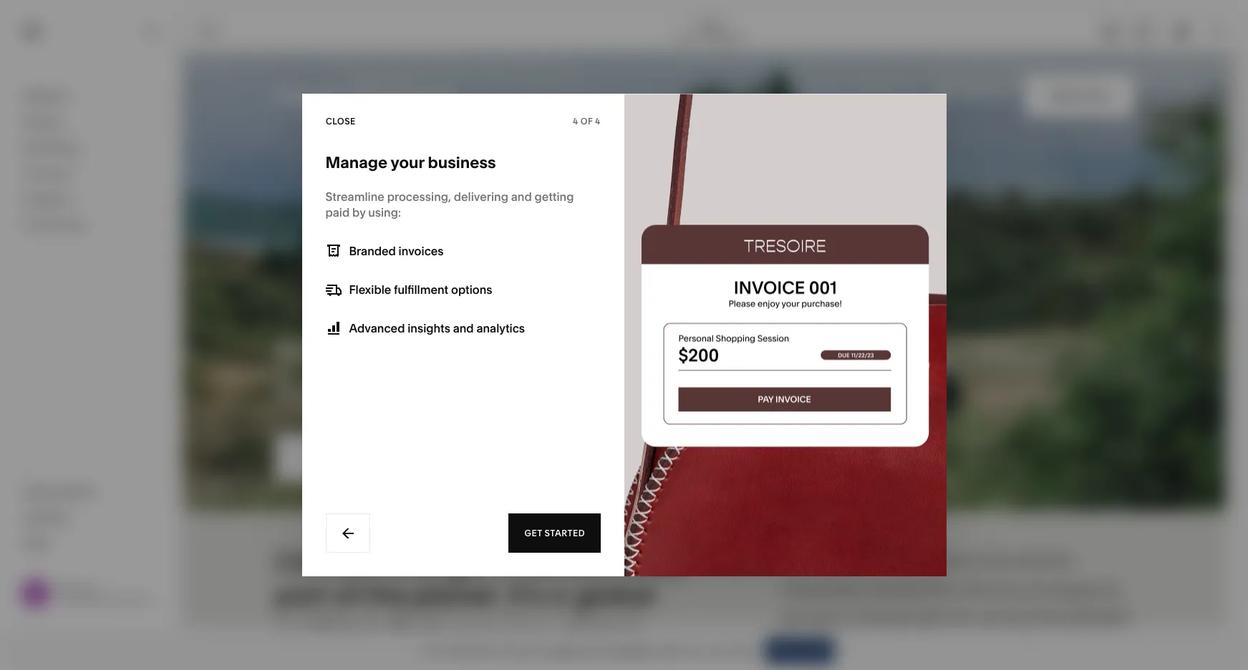 Task type: describe. For each thing, give the bounding box(es) containing it.
invoices
[[399, 244, 444, 258]]

noah lott noahlottofthings@gmail.com
[[57, 583, 173, 605]]

1 horizontal spatial your
[[712, 645, 733, 658]]

started
[[544, 528, 585, 539]]

close
[[325, 116, 355, 126]]

library
[[57, 484, 95, 499]]

paid
[[325, 205, 350, 220]]

most
[[657, 645, 681, 658]]

now
[[587, 645, 607, 658]]

business
[[428, 153, 496, 173]]

advanced
[[349, 321, 405, 336]]

scheduling link
[[24, 217, 159, 234]]

get started button
[[508, 514, 600, 553]]

edit button
[[190, 18, 229, 44]]

upgrade
[[542, 645, 584, 658]]

page
[[676, 31, 697, 42]]

get
[[621, 645, 637, 658]]

noahlottofthings@gmail.com
[[57, 594, 173, 605]]

manage your business
[[325, 153, 496, 173]]

analytics
[[24, 192, 74, 206]]

manage
[[325, 153, 388, 173]]

analytics link
[[24, 191, 159, 208]]

lott
[[81, 583, 97, 593]]

your
[[423, 645, 444, 658]]

1 4 from the left
[[573, 116, 578, 126]]

fulfillment
[[394, 283, 448, 297]]

website
[[24, 89, 68, 103]]

edit
[[199, 25, 219, 36]]

1 horizontal spatial of
[[701, 645, 710, 658]]

out
[[683, 645, 698, 658]]

getting
[[534, 190, 574, 204]]

and inside streamline processing, delivering and getting paid by using:
[[511, 190, 532, 204]]

get
[[524, 528, 542, 539]]

14
[[503, 645, 513, 658]]

close button
[[325, 108, 355, 134]]

delivering
[[454, 190, 508, 204]]

by
[[352, 205, 365, 220]]

insights
[[408, 321, 450, 336]]

selling
[[24, 115, 61, 129]]

help link
[[24, 535, 49, 551]]

0 horizontal spatial your
[[391, 153, 424, 173]]

your trial ends in 14 days. upgrade now to get the most out of your site.
[[423, 645, 755, 658]]

marketing
[[24, 140, 79, 155]]

days.
[[515, 645, 540, 658]]



Task type: locate. For each thing, give the bounding box(es) containing it.
streamline
[[325, 190, 384, 204]]

your up processing,
[[391, 153, 424, 173]]

contacts link
[[24, 165, 159, 183]]

help
[[24, 536, 49, 550]]

flexible
[[349, 283, 391, 297]]

branded invoices
[[349, 244, 444, 258]]

and
[[511, 190, 532, 204], [453, 321, 474, 336]]

1 vertical spatial and
[[453, 321, 474, 336]]

asset
[[24, 484, 55, 499]]

advanced insights and analytics
[[349, 321, 525, 336]]

settings
[[24, 510, 69, 524]]

in
[[493, 645, 501, 658]]

options
[[451, 283, 492, 297]]

to
[[609, 645, 618, 658]]

4
[[573, 116, 578, 126], [595, 116, 600, 126]]

home page · published
[[676, 20, 744, 42]]

of
[[581, 116, 593, 126], [701, 645, 710, 658]]

asset library
[[24, 484, 95, 499]]

branded
[[349, 244, 396, 258]]

·
[[699, 31, 701, 42]]

1 horizontal spatial 4
[[595, 116, 600, 126]]

1 vertical spatial of
[[701, 645, 710, 658]]

0 vertical spatial of
[[581, 116, 593, 126]]

2 4 from the left
[[595, 116, 600, 126]]

analytics
[[476, 321, 525, 336]]

0 vertical spatial and
[[511, 190, 532, 204]]

flexible fulfillment options
[[349, 283, 492, 297]]

get started
[[524, 528, 585, 539]]

0 horizontal spatial and
[[453, 321, 474, 336]]

ends
[[467, 645, 490, 658]]

scheduling
[[24, 218, 85, 232]]

0 horizontal spatial 4
[[573, 116, 578, 126]]

4 of 4
[[573, 116, 600, 126]]

using:
[[368, 205, 401, 220]]

0 vertical spatial your
[[391, 153, 424, 173]]

noah
[[57, 583, 79, 593]]

and left getting
[[511, 190, 532, 204]]

published
[[703, 31, 744, 42]]

home
[[698, 20, 722, 30]]

contacts
[[24, 166, 73, 180]]

streamline processing, delivering and getting paid by using:
[[325, 190, 574, 220]]

1 vertical spatial your
[[712, 645, 733, 658]]

the
[[639, 645, 654, 658]]

site.
[[736, 645, 755, 658]]

settings link
[[24, 509, 159, 527]]

0 horizontal spatial of
[[581, 116, 593, 126]]

1 horizontal spatial and
[[511, 190, 532, 204]]

and right insights
[[453, 321, 474, 336]]

processing,
[[387, 190, 451, 204]]

your left site.
[[712, 645, 733, 658]]

your
[[391, 153, 424, 173], [712, 645, 733, 658]]

marketing link
[[24, 140, 159, 157]]

selling link
[[24, 114, 159, 131]]

trial
[[446, 645, 464, 658]]

tab list
[[1094, 20, 1160, 43]]

asset library link
[[24, 484, 159, 501]]

website link
[[24, 88, 159, 105]]



Task type: vqa. For each thing, say whether or not it's contained in the screenshot.
Save
no



